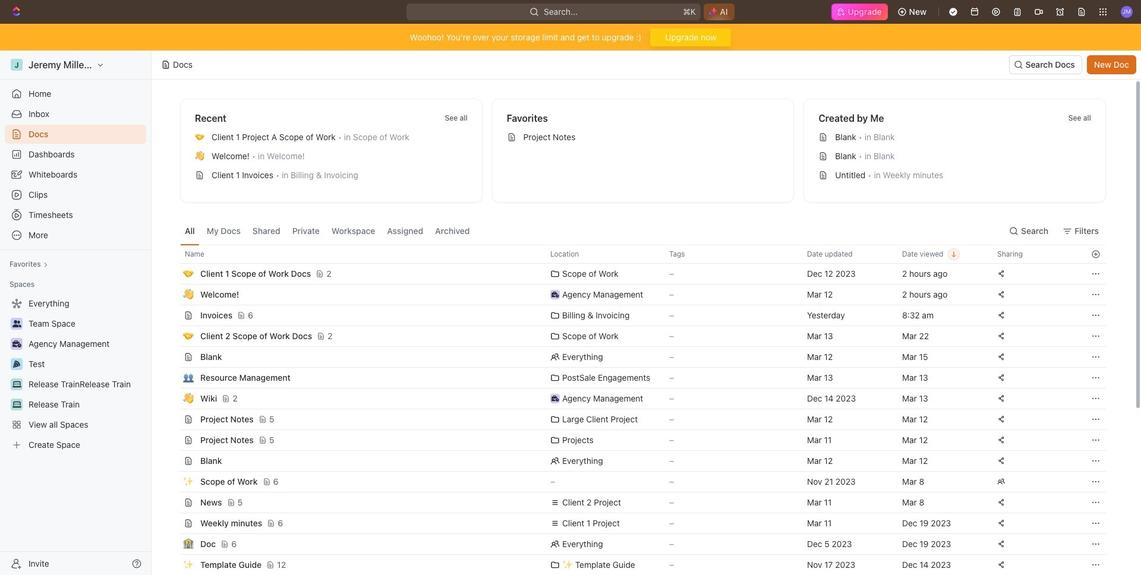 Task type: vqa. For each thing, say whether or not it's contained in the screenshot.
user group image
yes



Task type: locate. For each thing, give the bounding box(es) containing it.
1 vertical spatial business time image
[[552, 396, 559, 402]]

sidebar navigation
[[0, 51, 154, 576]]

12 row from the top
[[167, 472, 1107, 493]]

tree
[[5, 294, 146, 455]]

business time image
[[12, 341, 21, 348], [552, 396, 559, 402]]

0 vertical spatial laptop code image
[[12, 381, 21, 388]]

2 laptop code image from the top
[[12, 401, 21, 409]]

1 laptop code image from the top
[[12, 381, 21, 388]]

row
[[167, 245, 1107, 264], [167, 263, 1107, 285], [167, 284, 1107, 306], [167, 305, 1107, 326], [167, 326, 1107, 347], [167, 347, 1107, 368], [167, 367, 1107, 389], [167, 388, 1107, 410], [167, 409, 1107, 431], [167, 430, 1107, 451], [167, 451, 1107, 472], [167, 472, 1107, 493], [167, 492, 1107, 514], [167, 513, 1107, 535], [167, 534, 1107, 555], [167, 555, 1107, 576]]

business time image
[[552, 292, 559, 298]]

1 vertical spatial laptop code image
[[12, 401, 21, 409]]

jeremy miller's workspace, , element
[[11, 59, 23, 71]]

table
[[167, 245, 1107, 576]]

3 row from the top
[[167, 284, 1107, 306]]

5 row from the top
[[167, 326, 1107, 347]]

7 row from the top
[[167, 367, 1107, 389]]

6 row from the top
[[167, 347, 1107, 368]]

0 horizontal spatial business time image
[[12, 341, 21, 348]]

pizza slice image
[[13, 361, 20, 368]]

0 vertical spatial business time image
[[12, 341, 21, 348]]

tab list
[[180, 217, 475, 245]]

laptop code image
[[12, 381, 21, 388], [12, 401, 21, 409]]

tree inside sidebar navigation
[[5, 294, 146, 455]]

4 row from the top
[[167, 305, 1107, 326]]

8 row from the top
[[167, 388, 1107, 410]]



Task type: describe. For each thing, give the bounding box(es) containing it.
9 row from the top
[[167, 409, 1107, 431]]

10 row from the top
[[167, 430, 1107, 451]]

1 row from the top
[[167, 245, 1107, 264]]

2 row from the top
[[167, 263, 1107, 285]]

13 row from the top
[[167, 492, 1107, 514]]

1 horizontal spatial business time image
[[552, 396, 559, 402]]

15 row from the top
[[167, 534, 1107, 555]]

11 row from the top
[[167, 451, 1107, 472]]

14 row from the top
[[167, 513, 1107, 535]]

16 row from the top
[[167, 555, 1107, 576]]

user group image
[[12, 321, 21, 328]]



